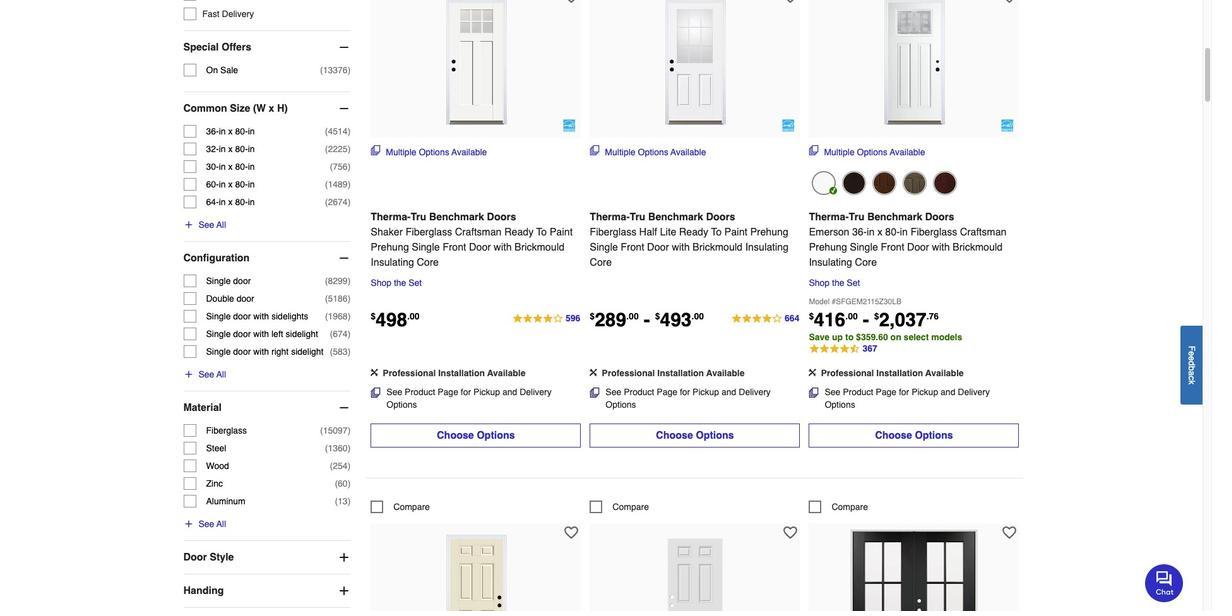 Task type: describe. For each thing, give the bounding box(es) containing it.
door inside therma-tru benchmark doors fiberglass half lite ready to paint prehung single front door with brickmould insulating core
[[647, 242, 669, 253]]

( 1360 )
[[325, 443, 351, 453]]

fast
[[202, 9, 220, 19]]

$ for 498
[[371, 311, 376, 321]]

fiberglass inside therma-tru benchmark doors emerson 36-in x 80-in fiberglass craftsman prehung single front door with brickmould insulating core
[[911, 227, 958, 238]]

( for 1968
[[325, 311, 328, 321]]

craftsman inside therma-tru benchmark doors shaker fiberglass craftsman ready to paint prehung single front door with brickmould insulating core
[[455, 227, 502, 238]]

3 multiple options available from the left
[[825, 147, 926, 157]]

material button
[[183, 392, 351, 424]]

core inside therma-tru benchmark doors emerson 36-in x 80-in fiberglass craftsman prehung single front door with brickmould insulating core
[[855, 257, 877, 268]]

x for 64-in x 80-in
[[228, 197, 233, 207]]

choose for 3rd choose options link from the right
[[437, 430, 474, 442]]

emerson
[[809, 227, 850, 238]]

674
[[333, 329, 348, 339]]

( for 60
[[335, 479, 338, 489]]

craftsman inside therma-tru benchmark doors emerson 36-in x 80-in fiberglass craftsman prehung single front door with brickmould insulating core
[[960, 227, 1007, 238]]

#
[[832, 297, 836, 306]]

( 2225 )
[[325, 144, 351, 154]]

h)
[[277, 103, 288, 114]]

insulating inside therma-tru benchmark doors emerson 36-in x 80-in fiberglass craftsman prehung single front door with brickmould insulating core
[[809, 257, 853, 268]]

3 page from the left
[[876, 387, 897, 397]]

5 $ from the left
[[875, 311, 880, 321]]

( 2674 )
[[325, 197, 351, 207]]

professional for assembly image
[[383, 368, 436, 378]]

all for configuration
[[217, 369, 226, 380]]

( for 8299
[[325, 276, 328, 286]]

36- inside therma-tru benchmark doors emerson 36-in x 80-in fiberglass craftsman prehung single front door with brickmould insulating core
[[853, 227, 867, 238]]

shaker
[[371, 227, 403, 238]]

( 254 )
[[330, 461, 351, 471]]

brickmould for lite
[[693, 242, 743, 253]]

f e e d b a c k button
[[1181, 326, 1203, 405]]

see all button for material
[[183, 518, 226, 530]]

multiple options available link for the therma-tru benchmark doors shaker fiberglass craftsman ready to paint prehung single front door with brickmould insulating core image
[[371, 145, 487, 158]]

( for 674
[[330, 329, 333, 339]]

(w
[[253, 103, 266, 114]]

30-in x 80-in
[[206, 162, 255, 172]]

1360
[[328, 443, 348, 453]]

) for ( 5186 )
[[348, 294, 351, 304]]

2674
[[328, 197, 348, 207]]

2 for from the left
[[680, 387, 691, 397]]

door for single door with sidelights
[[233, 311, 251, 321]]

common size (w x h) button
[[183, 92, 351, 125]]

set for prehung
[[847, 278, 860, 288]]

therma-tru benchmark doors fiberglass half lite ready to paint prehung single front door with brickmould insulating core
[[590, 211, 789, 268]]

80- for 30-in x 80-in
[[235, 162, 248, 172]]

plus image for handing
[[338, 585, 351, 597]]

1 page from the left
[[438, 387, 459, 397]]

) for ( 1489 )
[[348, 179, 351, 189]]

to for lite
[[711, 227, 722, 238]]

5014501035 element
[[809, 501, 868, 514]]

1 horizontal spatial heart outline image
[[784, 0, 798, 4]]

1 vertical spatial heart outline image
[[565, 526, 579, 540]]

( 13376 )
[[320, 65, 351, 75]]

4 stars image for 289
[[731, 311, 801, 326]]

3 professional installation available from the left
[[821, 368, 964, 378]]

compare for 5014501035 element
[[832, 502, 868, 512]]

therma-tru benchmark doorsfiberglass half lite ready to paint prehung single front door with brickmould insulating core element
[[590, 0, 801, 137]]

compare for 3041219 element
[[394, 502, 430, 512]]

32-in x 80-in
[[206, 144, 255, 154]]

3 product from the left
[[843, 387, 874, 397]]

walnut image
[[873, 171, 897, 195]]

steel
[[206, 443, 226, 453]]

configuration
[[183, 253, 250, 264]]

up
[[832, 332, 843, 342]]

1 and from the left
[[503, 387, 518, 397]]

choose for second choose options link from the left
[[656, 430, 693, 442]]

therma-tru benchmark doors emerson 36-in x 80-in fiberglass craftsman prehung single front door with brickmould insulating core
[[809, 211, 1007, 268]]

367 button
[[809, 342, 1020, 357]]

.76
[[927, 311, 939, 321]]

b
[[1187, 366, 1198, 371]]

plus image for door style
[[338, 551, 351, 564]]

( 60 )
[[335, 479, 351, 489]]

therma-tru benchmark doors fiberglass ready to paint prehung single front door with brickmould insulating core image
[[407, 530, 546, 611]]

sidelight for single door with right sidelight
[[291, 347, 324, 357]]

brickmould for craftsman
[[515, 242, 565, 253]]

paint for shaker fiberglass craftsman ready to paint prehung single front door with brickmould insulating core
[[550, 227, 573, 238]]

60-
[[206, 179, 219, 189]]

$359.60
[[857, 332, 889, 342]]

13376
[[323, 65, 348, 75]]

( 5186 )
[[325, 294, 351, 304]]

3 .00 from the left
[[692, 311, 704, 321]]

( for 13
[[335, 496, 338, 506]]

2 product from the left
[[624, 387, 655, 397]]

double
[[206, 294, 234, 304]]

plus image for common size (w x h)
[[183, 220, 194, 230]]

with inside therma-tru benchmark doors shaker fiberglass craftsman ready to paint prehung single front door with brickmould insulating core
[[494, 242, 512, 253]]

254
[[333, 461, 348, 471]]

doors for lite
[[706, 211, 736, 223]]

64-
[[206, 197, 219, 207]]

door for single door
[[233, 276, 251, 286]]

f
[[1187, 346, 1198, 351]]

d
[[1187, 361, 1198, 366]]

) for ( 13376 )
[[348, 65, 351, 75]]

multiple for the therma-tru benchmark doors shaker fiberglass craftsman ready to paint prehung single front door with brickmould insulating core image
[[386, 147, 417, 157]]

$ 289 .00 - $ 493 .00
[[590, 309, 704, 331]]

3 pickup from the left
[[912, 387, 939, 397]]

common
[[183, 103, 227, 114]]

1968
[[328, 311, 348, 321]]

on
[[206, 65, 218, 75]]

to
[[846, 332, 854, 342]]

prehung for shaker fiberglass craftsman ready to paint prehung single front door with brickmould insulating core
[[371, 242, 409, 253]]

$ 498 .00
[[371, 309, 420, 331]]

installation for assembly image
[[438, 368, 485, 378]]

( 4514 )
[[325, 126, 351, 136]]

see all button for configuration
[[183, 368, 226, 381]]

single door with right sidelight
[[206, 347, 324, 357]]

4 stars image for 498
[[512, 311, 581, 326]]

insulating for shaker fiberglass craftsman ready to paint prehung single front door with brickmould insulating core
[[371, 257, 414, 268]]

2 assembly image from the left
[[809, 369, 817, 377]]

tru for fiberglass
[[411, 211, 427, 223]]

jeld-wen 32-in x 80-in steel universal reversible primed slab door single front door solid core image
[[626, 530, 765, 611]]

$498.00 element
[[371, 309, 420, 331]]

therma-tru benchmark doors shaker fiberglass craftsman ready to paint prehung single front door with brickmould insulating core image
[[407, 0, 546, 132]]

32-
[[206, 144, 219, 154]]

x for 60-in x 80-in
[[228, 179, 233, 189]]

2 professional installation available from the left
[[602, 368, 745, 378]]

64-in x 80-in
[[206, 197, 255, 207]]

$289.00-$493.00 element
[[590, 309, 704, 331]]

sidelights
[[272, 311, 308, 321]]

1 choose options link from the left
[[371, 424, 581, 448]]

save up to $359.60 on select models
[[809, 332, 963, 342]]

set for front
[[409, 278, 422, 288]]

select
[[904, 332, 929, 342]]

offers
[[222, 42, 251, 53]]

therma-tru benchmark doors shaker fiberglass craftsman ready to paint prehung single front door with brickmould insulating core
[[371, 211, 573, 268]]

2 see product page for pickup and delivery options from the left
[[606, 387, 771, 410]]

lite
[[660, 227, 677, 238]]

door inside button
[[183, 552, 207, 563]]

2 choose options link from the left
[[590, 424, 801, 448]]

( for 5186
[[325, 294, 328, 304]]

prehung inside therma-tru benchmark doors emerson 36-in x 80-in fiberglass craftsman prehung single front door with brickmould insulating core
[[809, 242, 848, 253]]

fiberglass inside therma-tru benchmark doors shaker fiberglass craftsman ready to paint prehung single front door with brickmould insulating core
[[406, 227, 452, 238]]

door for single door with right sidelight
[[233, 347, 251, 357]]

right
[[272, 347, 289, 357]]

2 and from the left
[[722, 387, 737, 397]]

front inside therma-tru benchmark doors emerson 36-in x 80-in fiberglass craftsman prehung single front door with brickmould insulating core
[[881, 242, 905, 253]]

core for fiberglass
[[590, 257, 612, 268]]

3 $ from the left
[[655, 311, 660, 321]]

) for ( 254 )
[[348, 461, 351, 471]]

choose options for second choose options link from the left
[[656, 430, 734, 442]]

3 choose options link from the left
[[809, 424, 1020, 448]]

) for ( 2225 )
[[348, 144, 351, 154]]

door for single door with left sidelight
[[233, 329, 251, 339]]

chat invite button image
[[1146, 564, 1184, 603]]

8299
[[328, 276, 348, 286]]

shop the set link for emerson 36-in x 80-in fiberglass craftsman prehung single front door with brickmould insulating core
[[809, 275, 860, 290]]

583
[[333, 347, 348, 357]]

handing
[[183, 585, 224, 597]]

special offers button
[[183, 31, 351, 64]]

( 15097 )
[[320, 426, 351, 436]]

1 product from the left
[[405, 387, 435, 397]]

to for craftsman
[[537, 227, 547, 238]]

special
[[183, 42, 219, 53]]

professional for first assembly icon
[[602, 368, 655, 378]]

door inside therma-tru benchmark doors emerson 36-in x 80-in fiberglass craftsman prehung single front door with brickmould insulating core
[[908, 242, 930, 253]]

13
[[338, 496, 348, 506]]

3 for from the left
[[899, 387, 910, 397]]

1 assembly image from the left
[[590, 369, 598, 377]]

2 e from the top
[[1187, 356, 1198, 361]]

664 button
[[731, 311, 801, 326]]

80- inside therma-tru benchmark doors emerson 36-in x 80-in fiberglass craftsman prehung single front door with brickmould insulating core
[[886, 227, 900, 238]]

therma-tru benchmark doorsshaker fiberglass craftsman ready to paint prehung single front door with brickmould insulating core element
[[371, 0, 581, 137]]

36-in x 80-in
[[206, 126, 255, 136]]

multiple options available for therma-tru benchmark doors fiberglass half lite ready to paint prehung single front door with brickmould insulating core "image"
[[605, 147, 706, 157]]

multiple options available link for therma-tru benchmark doors fiberglass half lite ready to paint prehung single front door with brickmould insulating core "image"
[[590, 145, 706, 158]]

2 pickup from the left
[[693, 387, 719, 397]]

60-in x 80-in
[[206, 179, 255, 189]]

with inside therma-tru benchmark doors fiberglass half lite ready to paint prehung single front door with brickmould insulating core
[[672, 242, 690, 253]]

) for ( 4514 )
[[348, 126, 351, 136]]



Task type: locate. For each thing, give the bounding box(es) containing it.
options
[[419, 147, 450, 157], [638, 147, 669, 157], [857, 147, 888, 157], [387, 400, 417, 410], [606, 400, 636, 410], [825, 400, 856, 410], [477, 430, 515, 442], [696, 430, 734, 442], [915, 430, 954, 442]]

0 horizontal spatial shop the set
[[371, 278, 422, 288]]

0 vertical spatial sidelight
[[286, 329, 318, 339]]

insulating inside therma-tru benchmark doors shaker fiberglass craftsman ready to paint prehung single front door with brickmould insulating core
[[371, 257, 414, 268]]

therma-tru benchmark doorsemerson 36-in x 80-in fiberglass craftsman prehung single front door with brickmould insulating core element
[[809, 0, 1020, 137]]

with inside therma-tru benchmark doors emerson 36-in x 80-in fiberglass craftsman prehung single front door with brickmould insulating core
[[932, 242, 950, 253]]

0 vertical spatial plus image
[[183, 369, 194, 380]]

minus image for offers
[[338, 41, 351, 54]]

1 see all from the top
[[199, 220, 226, 230]]

1000497465 element
[[590, 501, 649, 514]]

professional for 2nd assembly icon from left
[[821, 368, 874, 378]]

door up single door with sidelights
[[237, 294, 254, 304]]

0 horizontal spatial the
[[394, 278, 406, 288]]

multiple for therma-tru benchmark doors fiberglass half lite ready to paint prehung single front door with brickmould insulating core "image"
[[605, 147, 636, 157]]

brickmould inside therma-tru benchmark doors fiberglass half lite ready to paint prehung single front door with brickmould insulating core
[[693, 242, 743, 253]]

benchmark inside therma-tru benchmark doors shaker fiberglass craftsman ready to paint prehung single front door with brickmould insulating core
[[429, 211, 484, 223]]

installation for first assembly icon
[[658, 368, 704, 378]]

4 stars image containing 596
[[512, 311, 581, 326]]

) up "583"
[[348, 329, 351, 339]]

2 horizontal spatial choose options link
[[809, 424, 1020, 448]]

0 vertical spatial 36-
[[206, 126, 219, 136]]

single door
[[206, 276, 251, 286]]

save
[[809, 332, 830, 342]]

1 benchmark from the left
[[429, 211, 484, 223]]

professional right assembly image
[[383, 368, 436, 378]]

therma- inside therma-tru benchmark doors emerson 36-in x 80-in fiberglass craftsman prehung single front door with brickmould insulating core
[[809, 211, 849, 223]]

prehung for fiberglass half lite ready to paint prehung single front door with brickmould insulating core
[[751, 227, 789, 238]]

2 horizontal spatial see product page for pickup and delivery options
[[825, 387, 990, 410]]

1 horizontal spatial brickmould
[[693, 242, 743, 253]]

energy star qualified image
[[564, 119, 576, 132], [1002, 119, 1015, 132]]

1 horizontal spatial benchmark
[[649, 211, 704, 223]]

see all button for common size (w x h)
[[183, 218, 226, 231]]

common size (w x h)
[[183, 103, 288, 114]]

) up the 674 on the left of page
[[348, 311, 351, 321]]

2 installation from the left
[[658, 368, 704, 378]]

0 horizontal spatial multiple options available link
[[371, 145, 487, 158]]

minus image
[[338, 402, 351, 414]]

therma-tru benchmark doors fiberglass half lite ready to paint prehung single front door with brickmould insulating core image
[[626, 0, 765, 132]]

4 .00 from the left
[[846, 311, 858, 321]]

tru inside therma-tru benchmark doors shaker fiberglass craftsman ready to paint prehung single front door with brickmould insulating core
[[411, 211, 427, 223]]

756
[[333, 162, 348, 172]]

( for 2674
[[325, 197, 328, 207]]

doors inside therma-tru benchmark doors emerson 36-in x 80-in fiberglass craftsman prehung single front door with brickmould insulating core
[[926, 211, 955, 223]]

1 horizontal spatial choose options link
[[590, 424, 801, 448]]

1 to from the left
[[537, 227, 547, 238]]

80- up 32-in x 80-in
[[235, 126, 248, 136]]

$416.00-$2,037.76 element
[[809, 309, 939, 331]]

1 horizontal spatial professional installation available
[[602, 368, 745, 378]]

5186
[[328, 294, 348, 304]]

1 horizontal spatial product
[[624, 387, 655, 397]]

professional down '289'
[[602, 368, 655, 378]]

1 vertical spatial sidelight
[[291, 347, 324, 357]]

3 all from the top
[[217, 519, 226, 529]]

sfgem2115z30lb
[[836, 297, 902, 306]]

2 vertical spatial plus image
[[338, 585, 351, 597]]

0 horizontal spatial pickup
[[474, 387, 500, 397]]

prehung inside therma-tru benchmark doors fiberglass half lite ready to paint prehung single front door with brickmould insulating core
[[751, 227, 789, 238]]

14 ) from the top
[[348, 461, 351, 471]]

1 horizontal spatial ready
[[679, 227, 709, 238]]

2 compare from the left
[[613, 502, 649, 512]]

3 core from the left
[[855, 257, 877, 268]]

benchmark for in
[[868, 211, 923, 223]]

1 all from the top
[[217, 220, 226, 230]]

compare inside 5014501035 element
[[832, 502, 868, 512]]

single inside therma-tru benchmark doors emerson 36-in x 80-in fiberglass craftsman prehung single front door with brickmould insulating core
[[850, 242, 878, 253]]

shop the set up '$ 498 .00'
[[371, 278, 422, 288]]

plus image up the door style
[[183, 519, 194, 529]]

1 for from the left
[[461, 387, 471, 397]]

set
[[409, 278, 422, 288], [847, 278, 860, 288]]

( 583 )
[[330, 347, 351, 357]]

1 horizontal spatial multiple options available
[[605, 147, 706, 157]]

( for 2225
[[325, 144, 328, 154]]

front for fiberglass
[[443, 242, 466, 253]]

door down double door
[[233, 311, 251, 321]]

fiberglass inside therma-tru benchmark doors fiberglass half lite ready to paint prehung single front door with brickmould insulating core
[[590, 227, 637, 238]]

x up 64-in x 80-in
[[228, 179, 233, 189]]

sidelight right the right
[[291, 347, 324, 357]]

shop for shaker fiberglass craftsman ready to paint prehung single front door with brickmould insulating core
[[371, 278, 392, 288]]

0 horizontal spatial choose options
[[437, 430, 515, 442]]

x down walnut "icon"
[[878, 227, 883, 238]]

2 horizontal spatial product
[[843, 387, 874, 397]]

1 horizontal spatial shop
[[809, 278, 830, 288]]

door
[[469, 242, 491, 253], [647, 242, 669, 253], [908, 242, 930, 253], [183, 552, 207, 563]]

assembly image
[[590, 369, 598, 377], [809, 369, 817, 377]]

) up 4514 at the left of the page
[[348, 65, 351, 75]]

2 see all from the top
[[199, 369, 226, 380]]

0 vertical spatial see all
[[199, 220, 226, 230]]

( 13 )
[[335, 496, 351, 506]]

2 horizontal spatial brickmould
[[953, 242, 1003, 253]]

all down 64- on the left of page
[[217, 220, 226, 230]]

) for ( 60 )
[[348, 479, 351, 489]]

door style
[[183, 552, 234, 563]]

paint inside therma-tru benchmark doors shaker fiberglass craftsman ready to paint prehung single front door with brickmould insulating core
[[550, 227, 573, 238]]

ready inside therma-tru benchmark doors shaker fiberglass craftsman ready to paint prehung single front door with brickmould insulating core
[[505, 227, 534, 238]]

80- for 60-in x 80-in
[[235, 179, 248, 189]]

1 multiple options available link from the left
[[371, 145, 487, 158]]

ready for lite
[[679, 227, 709, 238]]

( for 1360
[[325, 443, 328, 453]]

1 see product page for pickup and delivery options from the left
[[387, 387, 552, 410]]

1 craftsman from the left
[[455, 227, 502, 238]]

2 4 stars image from the left
[[731, 311, 801, 326]]

664
[[785, 313, 800, 323]]

2 craftsman from the left
[[960, 227, 1007, 238]]

zinc
[[206, 479, 223, 489]]

0 horizontal spatial heart outline image
[[565, 526, 579, 540]]

1 professional from the left
[[383, 368, 436, 378]]

80- up 64-in x 80-in
[[235, 179, 248, 189]]

3 multiple options available link from the left
[[809, 145, 926, 158]]

0 vertical spatial all
[[217, 220, 226, 230]]

double door
[[206, 294, 254, 304]]

2 page from the left
[[657, 387, 678, 397]]

) up ( 1489 )
[[348, 162, 351, 172]]

1 horizontal spatial to
[[711, 227, 722, 238]]

doors inside therma-tru benchmark doors fiberglass half lite ready to paint prehung single front door with brickmould insulating core
[[706, 211, 736, 223]]

door down single door with sidelights
[[233, 329, 251, 339]]

-
[[644, 309, 650, 331], [863, 309, 870, 331]]

596
[[566, 313, 581, 323]]

0 horizontal spatial insulating
[[371, 257, 414, 268]]

therma- inside therma-tru benchmark doors shaker fiberglass craftsman ready to paint prehung single front door with brickmould insulating core
[[371, 211, 411, 223]]

the for therma-tru benchmark doors shaker fiberglass craftsman ready to paint prehung single front door with brickmould insulating core
[[394, 278, 406, 288]]

2 horizontal spatial therma-
[[809, 211, 849, 223]]

all down aluminum
[[217, 519, 226, 529]]

minus image inside common size (w x h) button
[[338, 102, 351, 115]]

1 paint from the left
[[550, 227, 573, 238]]

3 professional from the left
[[821, 368, 874, 378]]

aluminum
[[206, 496, 246, 506]]

prehung left emerson
[[751, 227, 789, 238]]

choose options for 3rd choose options link from the right
[[437, 430, 515, 442]]

$ right ( 1968 )
[[371, 311, 376, 321]]

$ down model
[[809, 311, 814, 321]]

) up "1360"
[[348, 426, 351, 436]]

4 ) from the top
[[348, 162, 351, 172]]

c
[[1187, 376, 1198, 380]]

benchmark for lite
[[649, 211, 704, 223]]

( for 583
[[330, 347, 333, 357]]

therma- for shaker
[[371, 211, 411, 223]]

heart outline image
[[784, 0, 798, 4], [565, 526, 579, 540]]

0 vertical spatial minus image
[[338, 41, 351, 54]]

prehung down emerson
[[809, 242, 848, 253]]

) for ( 2674 )
[[348, 197, 351, 207]]

0 horizontal spatial professional
[[383, 368, 436, 378]]

special offers
[[183, 42, 251, 53]]

1 horizontal spatial doors
[[706, 211, 736, 223]]

minus image up ( 13376 )
[[338, 41, 351, 54]]

multiple options available link
[[371, 145, 487, 158], [590, 145, 706, 158], [809, 145, 926, 158]]

x for 32-in x 80-in
[[228, 144, 233, 154]]

) up 2225
[[348, 126, 351, 136]]

2 horizontal spatial doors
[[926, 211, 955, 223]]

plus image
[[183, 369, 194, 380], [338, 551, 351, 564], [338, 585, 351, 597]]

x for 36-in x 80-in
[[228, 126, 233, 136]]

fiberglass down "mahogany" image at the top
[[911, 227, 958, 238]]

(
[[320, 65, 323, 75], [325, 126, 328, 136], [325, 144, 328, 154], [330, 162, 333, 172], [325, 179, 328, 189], [325, 197, 328, 207], [325, 276, 328, 286], [325, 294, 328, 304], [325, 311, 328, 321], [330, 329, 333, 339], [330, 347, 333, 357], [320, 426, 323, 436], [325, 443, 328, 453], [330, 461, 333, 471], [335, 479, 338, 489], [335, 496, 338, 506]]

4 stars image containing 664
[[731, 311, 801, 326]]

fiberglass up steel
[[206, 426, 247, 436]]

energy star qualified image for therma-tru benchmark doorsemerson 36-in x 80-in fiberglass craftsman prehung single front door with brickmould insulating core element
[[1002, 119, 1015, 132]]

tru for half
[[630, 211, 646, 223]]

3 and from the left
[[941, 387, 956, 397]]

( for 756
[[330, 162, 333, 172]]

) up the ( 254 )
[[348, 443, 351, 453]]

1 shop from the left
[[371, 278, 392, 288]]

e up b
[[1187, 356, 1198, 361]]

see all down aluminum
[[199, 519, 226, 529]]

shop the set link for shaker fiberglass craftsman ready to paint prehung single front door with brickmould insulating core
[[371, 275, 422, 290]]

80-
[[235, 126, 248, 136], [235, 144, 248, 154], [235, 162, 248, 172], [235, 179, 248, 189], [235, 197, 248, 207], [886, 227, 900, 238]]

professional installation available
[[383, 368, 526, 378], [602, 368, 745, 378], [821, 368, 964, 378]]

tru inside therma-tru benchmark doors emerson 36-in x 80-in fiberglass craftsman prehung single front door with brickmould insulating core
[[849, 211, 865, 223]]

front
[[443, 242, 466, 253], [621, 242, 645, 253], [881, 242, 905, 253]]

$ down sfgem2115z30lb
[[875, 311, 880, 321]]

compare inside 3041219 element
[[394, 502, 430, 512]]

the up '$ 498 .00'
[[394, 278, 406, 288]]

all for common size (w x h)
[[217, 220, 226, 230]]

) down the 1489
[[348, 197, 351, 207]]

( for 254
[[330, 461, 333, 471]]

in
[[219, 126, 226, 136], [248, 126, 255, 136], [219, 144, 226, 154], [248, 144, 255, 154], [219, 162, 226, 172], [248, 162, 255, 172], [219, 179, 226, 189], [248, 179, 255, 189], [219, 197, 226, 207], [248, 197, 255, 207], [867, 227, 875, 238], [900, 227, 908, 238]]

1 shop the set link from the left
[[371, 275, 422, 290]]

the
[[394, 278, 406, 288], [832, 278, 845, 288]]

1 vertical spatial minus image
[[338, 102, 351, 115]]

ready
[[505, 227, 534, 238], [679, 227, 709, 238]]

) for ( 674 )
[[348, 329, 351, 339]]

) for ( 756 )
[[348, 162, 351, 172]]

$ right 596
[[590, 311, 595, 321]]

heart outline image
[[565, 0, 579, 4], [1003, 0, 1017, 4], [784, 526, 798, 540], [1003, 526, 1017, 540]]

) down 8299
[[348, 294, 351, 304]]

shop the set
[[371, 278, 422, 288], [809, 278, 860, 288]]

2 vertical spatial see all
[[199, 519, 226, 529]]

1 compare from the left
[[394, 502, 430, 512]]

0 horizontal spatial shop the set link
[[371, 275, 422, 290]]

) for ( 8299 )
[[348, 276, 351, 286]]

0 horizontal spatial -
[[644, 309, 650, 331]]

1 horizontal spatial paint
[[725, 227, 748, 238]]

see all button down aluminum
[[183, 518, 226, 530]]

2 horizontal spatial insulating
[[809, 257, 853, 268]]

page
[[438, 387, 459, 397], [657, 387, 678, 397], [876, 387, 897, 397]]

3 choose options from the left
[[876, 430, 954, 442]]

a
[[1187, 371, 1198, 376]]

set up model # sfgem2115z30lb
[[847, 278, 860, 288]]

minus image up ( 4514 )
[[338, 102, 351, 115]]

0 horizontal spatial shop
[[371, 278, 392, 288]]

1 horizontal spatial shop the set
[[809, 278, 860, 288]]

2 paint from the left
[[725, 227, 748, 238]]

) for ( 1360 )
[[348, 443, 351, 453]]

2 all from the top
[[217, 369, 226, 380]]

) for ( 1968 )
[[348, 311, 351, 321]]

11 ) from the top
[[348, 347, 351, 357]]

ready to paint image
[[813, 171, 837, 195]]

0 horizontal spatial multiple
[[386, 147, 417, 157]]

1 installation from the left
[[438, 368, 485, 378]]

doors inside therma-tru benchmark doors shaker fiberglass craftsman ready to paint prehung single front door with brickmould insulating core
[[487, 211, 516, 223]]

.00 inside '$ 498 .00'
[[407, 311, 420, 321]]

- down sfgem2115z30lb
[[863, 309, 870, 331]]

2 shop the set link from the left
[[809, 275, 860, 290]]

1 therma- from the left
[[371, 211, 411, 223]]

x inside common size (w x h) button
[[269, 103, 274, 114]]

tru inside therma-tru benchmark doors fiberglass half lite ready to paint prehung single front door with brickmould insulating core
[[630, 211, 646, 223]]

2 choose from the left
[[656, 430, 693, 442]]

2 horizontal spatial multiple
[[825, 147, 855, 157]]

plus image inside the handing button
[[338, 585, 351, 597]]

benchmark inside therma-tru benchmark doors emerson 36-in x 80-in fiberglass craftsman prehung single front door with brickmould insulating core
[[868, 211, 923, 223]]

and
[[503, 387, 518, 397], [722, 387, 737, 397], [941, 387, 956, 397]]

all up material
[[217, 369, 226, 380]]

367
[[863, 344, 878, 354]]

shop the set for shaker fiberglass craftsman ready to paint prehung single front door with brickmould insulating core
[[371, 278, 422, 288]]

) up ( 5186 )
[[348, 276, 351, 286]]

paint for fiberglass half lite ready to paint prehung single front door with brickmould insulating core
[[725, 227, 748, 238]]

insulating inside therma-tru benchmark doors fiberglass half lite ready to paint prehung single front door with brickmould insulating core
[[746, 242, 789, 253]]

3 brickmould from the left
[[953, 242, 1003, 253]]

tru
[[411, 211, 427, 223], [630, 211, 646, 223], [849, 211, 865, 223]]

2 horizontal spatial for
[[899, 387, 910, 397]]

minus image for size
[[338, 102, 351, 115]]

e up d on the bottom right
[[1187, 351, 1198, 356]]

80- down 32-in x 80-in
[[235, 162, 248, 172]]

4 stars image
[[512, 311, 581, 326], [731, 311, 801, 326]]

1 4 stars image from the left
[[512, 311, 581, 326]]

to inside therma-tru benchmark doors fiberglass half lite ready to paint prehung single front door with brickmould insulating core
[[711, 227, 722, 238]]

therma-
[[371, 211, 411, 223], [590, 211, 630, 223], [809, 211, 849, 223]]

1 horizontal spatial the
[[832, 278, 845, 288]]

see all button up material
[[183, 368, 226, 381]]

80- down 60-in x 80-in
[[235, 197, 248, 207]]

8 ) from the top
[[348, 294, 351, 304]]

30-
[[206, 162, 219, 172]]

.00 inside $ 416 .00 - $ 2,037 .76
[[846, 311, 858, 321]]

1 horizontal spatial multiple options available link
[[590, 145, 706, 158]]

1 horizontal spatial multiple
[[605, 147, 636, 157]]

1 professional installation available from the left
[[383, 368, 526, 378]]

3 therma- from the left
[[809, 211, 849, 223]]

model
[[809, 297, 830, 306]]

core inside therma-tru benchmark doors fiberglass half lite ready to paint prehung single front door with brickmould insulating core
[[590, 257, 612, 268]]

2 horizontal spatial choose options
[[876, 430, 954, 442]]

1 horizontal spatial assembly image
[[809, 369, 817, 377]]

( for 15097
[[320, 426, 323, 436]]

0 horizontal spatial prehung
[[371, 242, 409, 253]]

choose for 1st choose options link from the right
[[876, 430, 913, 442]]

all for material
[[217, 519, 226, 529]]

greatview doors 72-in x 80-in fiberglass 3/4 lite fiberglass painted prehung double front door insulating core image
[[845, 530, 984, 611]]

0 horizontal spatial energy star qualified image
[[564, 119, 576, 132]]

- for 493
[[644, 309, 650, 331]]

) down the 674 on the left of page
[[348, 347, 351, 357]]

energy star qualified image for therma-tru benchmark doorsshaker fiberglass craftsman ready to paint prehung single front door with brickmould insulating core element
[[564, 119, 576, 132]]

0 horizontal spatial multiple options available
[[386, 147, 487, 157]]

1 horizontal spatial choose
[[656, 430, 693, 442]]

multiple
[[386, 147, 417, 157], [605, 147, 636, 157], [825, 147, 855, 157]]

shop up 498
[[371, 278, 392, 288]]

2 multiple from the left
[[605, 147, 636, 157]]

on
[[891, 332, 902, 342]]

( 1968 )
[[325, 311, 351, 321]]

1 ) from the top
[[348, 65, 351, 75]]

1 horizontal spatial 4 stars image
[[731, 311, 801, 326]]

x left h)
[[269, 103, 274, 114]]

( 8299 )
[[325, 276, 351, 286]]

.00 for 498
[[407, 311, 420, 321]]

door style button
[[183, 541, 351, 574]]

material
[[183, 402, 222, 414]]

16 ) from the top
[[348, 496, 351, 506]]

1 plus image from the top
[[183, 220, 194, 230]]

core
[[417, 257, 439, 268], [590, 257, 612, 268], [855, 257, 877, 268]]

f e e d b a c k
[[1187, 346, 1198, 385]]

1 brickmould from the left
[[515, 242, 565, 253]]

2 horizontal spatial front
[[881, 242, 905, 253]]

2 therma- from the left
[[590, 211, 630, 223]]

see all for material
[[199, 519, 226, 529]]

fiberglass
[[406, 227, 452, 238], [590, 227, 637, 238], [911, 227, 958, 238], [206, 426, 247, 436]]

available
[[452, 147, 487, 157], [671, 147, 706, 157], [890, 147, 926, 157], [487, 368, 526, 378], [707, 368, 745, 378], [926, 368, 964, 378]]

core inside therma-tru benchmark doors shaker fiberglass craftsman ready to paint prehung single front door with brickmould insulating core
[[417, 257, 439, 268]]

prehung inside therma-tru benchmark doors shaker fiberglass craftsman ready to paint prehung single front door with brickmould insulating core
[[371, 242, 409, 253]]

therma- inside therma-tru benchmark doors fiberglass half lite ready to paint prehung single front door with brickmould insulating core
[[590, 211, 630, 223]]

fiberglass left half
[[590, 227, 637, 238]]

289
[[595, 309, 627, 331]]

left
[[272, 329, 283, 339]]

2 - from the left
[[863, 309, 870, 331]]

1 horizontal spatial 36-
[[853, 227, 867, 238]]

half
[[640, 227, 658, 238]]

door up double door
[[233, 276, 251, 286]]

0 vertical spatial plus image
[[183, 220, 194, 230]]

0 horizontal spatial choose
[[437, 430, 474, 442]]

0 horizontal spatial set
[[409, 278, 422, 288]]

energy star qualified image
[[783, 119, 795, 132]]

delivery
[[222, 9, 254, 19], [520, 387, 552, 397], [739, 387, 771, 397], [958, 387, 990, 397]]

1 see all button from the top
[[183, 218, 226, 231]]

2 core from the left
[[590, 257, 612, 268]]

see all for configuration
[[199, 369, 226, 380]]

) for ( 15097 )
[[348, 426, 351, 436]]

2 horizontal spatial choose
[[876, 430, 913, 442]]

prehung down shaker
[[371, 242, 409, 253]]

1 - from the left
[[644, 309, 650, 331]]

to inside therma-tru benchmark doors shaker fiberglass craftsman ready to paint prehung single front door with brickmould insulating core
[[537, 227, 547, 238]]

models
[[932, 332, 963, 342]]

1 horizontal spatial craftsman
[[960, 227, 1007, 238]]

shop the set link up '$ 498 .00'
[[371, 275, 422, 290]]

0 vertical spatial see all button
[[183, 218, 226, 231]]

) down 60 on the bottom left of the page
[[348, 496, 351, 506]]

0 horizontal spatial 4 stars image
[[512, 311, 581, 326]]

core for shaker
[[417, 257, 439, 268]]

installation for 2nd assembly icon from left
[[877, 368, 924, 378]]

plus image inside door style button
[[338, 551, 351, 564]]

x down 32-in x 80-in
[[228, 162, 233, 172]]

wood
[[206, 461, 229, 471]]

.00 for 416
[[846, 311, 858, 321]]

$ right '289'
[[655, 311, 660, 321]]

4514
[[328, 126, 348, 136]]

.00 for 289
[[627, 311, 639, 321]]

professional down 4.5 stars 'image'
[[821, 368, 874, 378]]

- left 493
[[644, 309, 650, 331]]

10 ) from the top
[[348, 329, 351, 339]]

k
[[1187, 380, 1198, 385]]

2 professional from the left
[[602, 368, 655, 378]]

shop for emerson 36-in x 80-in fiberglass craftsman prehung single front door with brickmould insulating core
[[809, 278, 830, 288]]

see all up material
[[199, 369, 226, 380]]

2 horizontal spatial benchmark
[[868, 211, 923, 223]]

plus image up configuration
[[183, 220, 194, 230]]

80- down 36-in x 80-in at the top of the page
[[235, 144, 248, 154]]

1 horizontal spatial professional
[[602, 368, 655, 378]]

) up '13'
[[348, 479, 351, 489]]

2 horizontal spatial compare
[[832, 502, 868, 512]]

insulating for fiberglass half lite ready to paint prehung single front door with brickmould insulating core
[[746, 242, 789, 253]]

1 front from the left
[[443, 242, 466, 253]]

x up 30-in x 80-in
[[228, 144, 233, 154]]

2 horizontal spatial professional installation available
[[821, 368, 964, 378]]

80- for 36-in x 80-in
[[235, 126, 248, 136]]

shop the set up #
[[809, 278, 860, 288]]

minus image up ( 8299 )
[[338, 252, 351, 265]]

) down the ( 756 )
[[348, 179, 351, 189]]

3 compare from the left
[[832, 502, 868, 512]]

0 horizontal spatial and
[[503, 387, 518, 397]]

single door with left sidelight
[[206, 329, 318, 339]]

single inside therma-tru benchmark doors fiberglass half lite ready to paint prehung single front door with brickmould insulating core
[[590, 242, 618, 253]]

prehung
[[751, 227, 789, 238], [371, 242, 409, 253], [809, 242, 848, 253]]

single inside therma-tru benchmark doors shaker fiberglass craftsman ready to paint prehung single front door with brickmould insulating core
[[412, 242, 440, 253]]

benchmark inside therma-tru benchmark doors fiberglass half lite ready to paint prehung single front door with brickmould insulating core
[[649, 211, 704, 223]]

0 horizontal spatial compare
[[394, 502, 430, 512]]

1 tru from the left
[[411, 211, 427, 223]]

1 horizontal spatial core
[[590, 257, 612, 268]]

dark elm image
[[843, 171, 867, 195]]

1 horizontal spatial page
[[657, 387, 678, 397]]

2 .00 from the left
[[627, 311, 639, 321]]

therma- for emerson
[[809, 211, 849, 223]]

fiberglass right shaker
[[406, 227, 452, 238]]

3 ) from the top
[[348, 144, 351, 154]]

single door with sidelights
[[206, 311, 308, 321]]

2 horizontal spatial pickup
[[912, 387, 939, 397]]

0 horizontal spatial for
[[461, 387, 471, 397]]

minus image inside configuration button
[[338, 252, 351, 265]]

choose options
[[437, 430, 515, 442], [656, 430, 734, 442], [876, 430, 954, 442]]

set up '$ 498 .00'
[[409, 278, 422, 288]]

1 vertical spatial plus image
[[183, 519, 194, 529]]

- for 2,037
[[863, 309, 870, 331]]

door down single door with left sidelight
[[233, 347, 251, 357]]

0 vertical spatial heart outline image
[[784, 0, 798, 4]]

front inside therma-tru benchmark doors fiberglass half lite ready to paint prehung single front door with brickmould insulating core
[[621, 242, 645, 253]]

2 see all button from the top
[[183, 368, 226, 381]]

ready for craftsman
[[505, 227, 534, 238]]

mahogany image
[[934, 171, 958, 195]]

therma-tru benchmark doors emerson 36-in x 80-in fiberglass craftsman prehung single front door with brickmould insulating core image
[[845, 0, 984, 132]]

2 vertical spatial all
[[217, 519, 226, 529]]

1 choose from the left
[[437, 430, 474, 442]]

brickmould inside therma-tru benchmark doors shaker fiberglass craftsman ready to paint prehung single front door with brickmould insulating core
[[515, 242, 565, 253]]

) up 60 on the bottom left of the page
[[348, 461, 351, 471]]

1 pickup from the left
[[474, 387, 500, 397]]

2 set from the left
[[847, 278, 860, 288]]

0 horizontal spatial professional installation available
[[383, 368, 526, 378]]

1 horizontal spatial choose options
[[656, 430, 734, 442]]

tru for 36-
[[849, 211, 865, 223]]

$ inside '$ 498 .00'
[[371, 311, 376, 321]]

door for double door
[[237, 294, 254, 304]]

1 minus image from the top
[[338, 41, 351, 54]]

( 756 )
[[330, 162, 351, 172]]

gray ash image
[[903, 171, 927, 195]]

0 horizontal spatial assembly image
[[590, 369, 598, 377]]

36- up the 32-
[[206, 126, 219, 136]]

0 horizontal spatial page
[[438, 387, 459, 397]]

1 e from the top
[[1187, 351, 1198, 356]]

) up the ( 756 )
[[348, 144, 351, 154]]

3 tru from the left
[[849, 211, 865, 223]]

1489
[[328, 179, 348, 189]]

4.5 stars image
[[809, 342, 878, 357]]

1 .00 from the left
[[407, 311, 420, 321]]

plus image
[[183, 220, 194, 230], [183, 519, 194, 529]]

1 horizontal spatial -
[[863, 309, 870, 331]]

assembly image down save
[[809, 369, 817, 377]]

3 multiple from the left
[[825, 147, 855, 157]]

2 ready from the left
[[679, 227, 709, 238]]

) for ( 13 )
[[348, 496, 351, 506]]

2 benchmark from the left
[[649, 211, 704, 223]]

2 energy star qualified image from the left
[[1002, 119, 1015, 132]]

3 doors from the left
[[926, 211, 955, 223]]

multiple options available for the therma-tru benchmark doors shaker fiberglass craftsman ready to paint prehung single front door with brickmould insulating core image
[[386, 147, 487, 157]]

with
[[494, 242, 512, 253], [672, 242, 690, 253], [932, 242, 950, 253], [253, 311, 269, 321], [253, 329, 269, 339], [253, 347, 269, 357]]

1 choose options from the left
[[437, 430, 515, 442]]

doors for in
[[926, 211, 955, 223]]

see all
[[199, 220, 226, 230], [199, 369, 226, 380], [199, 519, 226, 529]]

0 horizontal spatial tru
[[411, 211, 427, 223]]

shop the set for emerson 36-in x 80-in fiberglass craftsman prehung single front door with brickmould insulating core
[[809, 278, 860, 288]]

3 front from the left
[[881, 242, 905, 253]]

assembly image down '289'
[[590, 369, 598, 377]]

2,037
[[880, 309, 927, 331]]

1 horizontal spatial shop the set link
[[809, 275, 860, 290]]

1 horizontal spatial for
[[680, 387, 691, 397]]

3 see all button from the top
[[183, 518, 226, 530]]

1 doors from the left
[[487, 211, 516, 223]]

see
[[199, 220, 214, 230], [199, 369, 214, 380], [387, 387, 402, 397], [606, 387, 622, 397], [825, 387, 841, 397], [199, 519, 214, 529]]

2 horizontal spatial prehung
[[809, 242, 848, 253]]

sidelight down "sidelights"
[[286, 329, 318, 339]]

shop up model
[[809, 278, 830, 288]]

doors
[[487, 211, 516, 223], [706, 211, 736, 223], [926, 211, 955, 223]]

36- right emerson
[[853, 227, 867, 238]]

see all button down 64- on the left of page
[[183, 218, 226, 231]]

x down 60-in x 80-in
[[228, 197, 233, 207]]

( for 4514
[[325, 126, 328, 136]]

0 horizontal spatial doors
[[487, 211, 516, 223]]

498
[[376, 309, 407, 331]]

3 benchmark from the left
[[868, 211, 923, 223]]

craftsman
[[455, 227, 502, 238], [960, 227, 1007, 238]]

assembly image
[[371, 369, 379, 377]]

1 vertical spatial see all
[[199, 369, 226, 380]]

paint inside therma-tru benchmark doors fiberglass half lite ready to paint prehung single front door with brickmould insulating core
[[725, 227, 748, 238]]

1 vertical spatial plus image
[[338, 551, 351, 564]]

1 the from the left
[[394, 278, 406, 288]]

0 horizontal spatial 36-
[[206, 126, 219, 136]]

80- down walnut "icon"
[[886, 227, 900, 238]]

x up 32-in x 80-in
[[228, 126, 233, 136]]

x for 30-in x 80-in
[[228, 162, 233, 172]]

fast delivery
[[202, 9, 254, 19]]

2 horizontal spatial installation
[[877, 368, 924, 378]]

( 674 )
[[330, 329, 351, 339]]

493
[[660, 309, 692, 331]]

2 front from the left
[[621, 242, 645, 253]]

shop the set link up #
[[809, 275, 860, 290]]

$ 416 .00 - $ 2,037 .76
[[809, 309, 939, 331]]

compare inside 1000497465 element
[[613, 502, 649, 512]]

80- for 32-in x 80-in
[[235, 144, 248, 154]]

0 horizontal spatial choose options link
[[371, 424, 581, 448]]

0 horizontal spatial ready
[[505, 227, 534, 238]]

1 horizontal spatial compare
[[613, 502, 649, 512]]

2 horizontal spatial multiple options available link
[[809, 145, 926, 158]]

the for therma-tru benchmark doors emerson 36-in x 80-in fiberglass craftsman prehung single front door with brickmould insulating core
[[832, 278, 845, 288]]

) for ( 583 )
[[348, 347, 351, 357]]

3 minus image from the top
[[338, 252, 351, 265]]

front inside therma-tru benchmark doors shaker fiberglass craftsman ready to paint prehung single front door with brickmould insulating core
[[443, 242, 466, 253]]

benchmark for craftsman
[[429, 211, 484, 223]]

ready inside therma-tru benchmark doors fiberglass half lite ready to paint prehung single front door with brickmould insulating core
[[679, 227, 709, 238]]

1 core from the left
[[417, 257, 439, 268]]

2225
[[328, 144, 348, 154]]

plus image for material
[[183, 519, 194, 529]]

2 multiple options available link from the left
[[590, 145, 706, 158]]

9 ) from the top
[[348, 311, 351, 321]]

2 vertical spatial minus image
[[338, 252, 351, 265]]

2 shop from the left
[[809, 278, 830, 288]]

2 $ from the left
[[590, 311, 595, 321]]

5 ) from the top
[[348, 179, 351, 189]]

1 $ from the left
[[371, 311, 376, 321]]

see all down 64- on the left of page
[[199, 220, 226, 230]]

x inside therma-tru benchmark doors emerson 36-in x 80-in fiberglass craftsman prehung single front door with brickmould insulating core
[[878, 227, 883, 238]]

( for 13376
[[320, 65, 323, 75]]

installation
[[438, 368, 485, 378], [658, 368, 704, 378], [877, 368, 924, 378]]

0 horizontal spatial see product page for pickup and delivery options
[[387, 387, 552, 410]]

2 vertical spatial see all button
[[183, 518, 226, 530]]

3041219 element
[[371, 501, 430, 514]]

the up #
[[832, 278, 845, 288]]

3 see product page for pickup and delivery options from the left
[[825, 387, 990, 410]]

compare for 1000497465 element
[[613, 502, 649, 512]]

sale
[[220, 65, 238, 75]]

1 horizontal spatial prehung
[[751, 227, 789, 238]]

minus image
[[338, 41, 351, 54], [338, 102, 351, 115], [338, 252, 351, 265]]

minus image inside "special offers" 'button'
[[338, 41, 351, 54]]

15 ) from the top
[[348, 479, 351, 489]]

596 button
[[512, 311, 581, 326]]

size
[[230, 103, 250, 114]]

door inside therma-tru benchmark doors shaker fiberglass craftsman ready to paint prehung single front door with brickmould insulating core
[[469, 242, 491, 253]]

0 horizontal spatial to
[[537, 227, 547, 238]]

choose options for 1st choose options link from the right
[[876, 430, 954, 442]]

brickmould inside therma-tru benchmark doors emerson 36-in x 80-in fiberglass craftsman prehung single front door with brickmould insulating core
[[953, 242, 1003, 253]]

1 horizontal spatial energy star qualified image
[[1002, 119, 1015, 132]]

0 horizontal spatial core
[[417, 257, 439, 268]]



Task type: vqa. For each thing, say whether or not it's contained in the screenshot.
financing?
no



